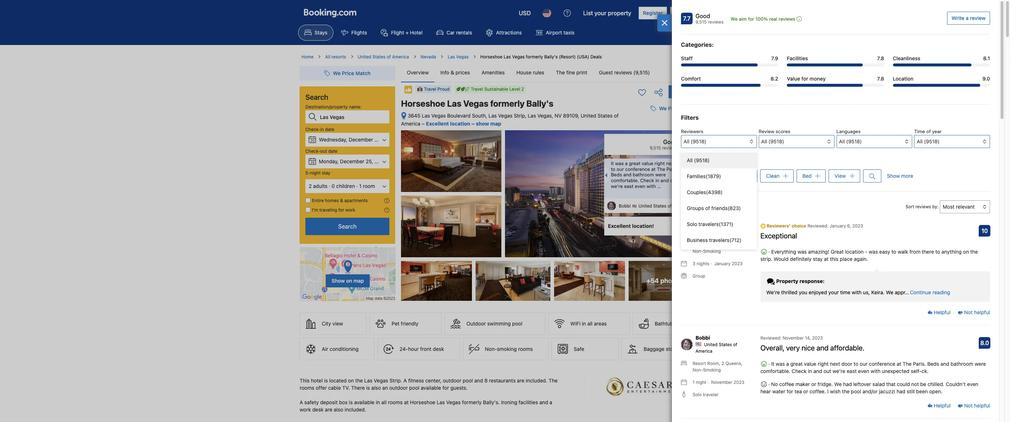 Task type: vqa. For each thing, say whether or not it's contained in the screenshot.
Miles within the Dana Point 22 Miles away
no



Task type: locate. For each thing, give the bounding box(es) containing it.
0 horizontal spatial it
[[611, 161, 614, 167]]

we inside no coffee maker or fridge. we had leftover salad that could not be chilled. couldn't even hear water for tea or coffee. i wish the pool and/or jacuzzi had still been open.
[[834, 382, 842, 388]]

the inside 'it was a great value right next door to our conference at the paris. beds and bathroom were comfortable. check in and out we're east even with unexpected self-ck.'
[[903, 362, 912, 368]]

0 horizontal spatial search
[[305, 93, 328, 101]]

we
[[731, 16, 738, 22], [886, 290, 894, 296], [834, 382, 842, 388]]

travelers down groups of friends (823)
[[699, 221, 719, 228]]

helpful for second not helpful button from the bottom
[[974, 310, 990, 316]]

las
[[448, 54, 455, 60], [504, 54, 511, 60], [447, 99, 462, 109], [422, 113, 430, 119], [489, 113, 497, 119], [528, 113, 536, 119], [364, 378, 372, 384], [437, 400, 445, 406]]

0 vertical spatial show
[[887, 173, 900, 179]]

solo down groups
[[687, 221, 697, 228]]

united states of america down flight
[[358, 54, 409, 60]]

reviewed: november 14, 2023
[[761, 336, 823, 342]]

categories:
[[681, 41, 714, 48]]

entire
[[312, 198, 324, 204]]

all (9518) button
[[759, 135, 835, 148], [837, 135, 913, 148], [914, 135, 990, 148]]

2023 right 25,
[[375, 159, 387, 165]]

2 helpful button from the top
[[928, 403, 951, 410]]

all for reviewers
[[684, 139, 690, 145]]

check- for out
[[305, 149, 320, 154]]

america inside "link"
[[392, 54, 409, 60]]

0 horizontal spatial east
[[624, 183, 634, 189]]

we're inside 'it was a great value right next door to our conference at the paris. beds and bathroom were comfortable. check in and out we're east even with unexpected self-ck.'
[[833, 369, 846, 375]]

nevada link
[[421, 54, 436, 60]]

south,
[[472, 113, 487, 119]]

traveling
[[320, 208, 337, 213]]

1 horizontal spatial excellent
[[608, 223, 631, 230]]

1 vertical spatial good
[[663, 139, 678, 146]]

were for it was a great value right next door to our conference at the paris. beds and bathroom were comfortable. check in and out we're east even with …
[[655, 172, 666, 178]]

had left leftover
[[843, 382, 852, 388]]

1 vertical spatial were
[[975, 362, 986, 368]]

0 horizontal spatial were
[[655, 172, 666, 178]]

bally's for horseshoe las vegas formerly bally's
[[527, 99, 554, 109]]

0 vertical spatial bathroom
[[633, 172, 654, 178]]

night up solo traveler
[[696, 381, 706, 386]]

is right center
[[384, 422, 388, 423]]

january left 6,
[[830, 224, 846, 229]]

all (9518) down languages
[[839, 139, 862, 145]]

travelers
[[699, 221, 719, 228], [709, 237, 730, 244]]

0 vertical spatial east
[[624, 183, 634, 189]]

review
[[970, 15, 986, 21]]

stay down amazing!
[[813, 257, 823, 263]]

solo inside list of reviews region
[[693, 393, 702, 398]]

1 horizontal spatial next
[[830, 362, 840, 368]]

value for money 7.8 meter
[[787, 84, 884, 87]]

beds right previous image
[[611, 172, 622, 178]]

0 horizontal spatial with
[[647, 183, 656, 189]]

united states of america up the 1 night · november 2023
[[696, 343, 738, 355]]

the inside it was a great value right next door to our conference at the paris. beds and bathroom were comfortable. check in and out we're east even with …
[[657, 166, 665, 172]]

business
[[687, 237, 708, 244]]

search button
[[305, 218, 389, 236]]

1 horizontal spatial night
[[696, 381, 706, 386]]

a
[[966, 15, 969, 21], [696, 157, 699, 163], [625, 161, 628, 167], [786, 362, 789, 368], [550, 400, 552, 406], [389, 422, 392, 423]]

all (9518) button for review scores
[[759, 135, 835, 148]]

a right strip.
[[404, 378, 407, 384]]

1 vertical spatial check-
[[305, 149, 320, 154]]

states inside 3645 las vegas boulevard south, las vegas strip, las vegas, nv 89109, united states of america
[[598, 113, 613, 119]]

formerly for horseshoe las vegas formerly bally's (resort) (usa) deals
[[526, 54, 543, 60]]

for inside no coffee maker or fridge. we had leftover salad that could not be chilled. couldn't even hear water for tea or coffee. i wish the pool and/or jacuzzi had still been open.
[[787, 389, 793, 395]]

(9518) for reviewers
[[691, 139, 707, 145]]

2023 for monday, december 25, 2023
[[375, 159, 387, 165]]

1 vertical spatial show
[[332, 278, 345, 284]]

all for time of year
[[917, 139, 923, 145]]

overall, very nice and affordable.
[[761, 345, 865, 353]]

(9518) down time of year
[[924, 139, 940, 145]]

1 helpful from the top
[[933, 310, 951, 316]]

all (9518) inside dropdown button
[[684, 139, 707, 145]]

search inside button
[[338, 224, 357, 230]]

it inside 'it was a great value right next door to our conference at the paris. beds and bathroom were comfortable. check in and out we're east even with unexpected self-ck.'
[[771, 362, 774, 368]]

rooms down an
[[388, 400, 403, 406]]

east inside it was a great value right next door to our conference at the paris. beds and bathroom were comfortable. check in and out we're east even with …
[[624, 183, 634, 189]]

all (9518) button for languages
[[837, 135, 913, 148]]

from
[[910, 249, 921, 255], [429, 422, 440, 423]]

from inside this hotel is located on the las vegas strip. a fitness center, outdoor pool and 8 restaurants are included. the rooms offer cable tv. there is also an outdoor pool available for guests. a safety deposit box is available in all rooms at horseshoe las vegas formerly bally's. ironing facilities and a work desk are also included. sands expo and convention center is a 5-minute drive from the hotel. harry reid international airport is
[[429, 422, 440, 423]]

2 helpful from the top
[[933, 403, 951, 409]]

0 horizontal spatial a
[[300, 400, 303, 406]]

we're
[[611, 183, 623, 189], [833, 369, 846, 375]]

even for …
[[635, 183, 645, 189]]

out
[[320, 149, 327, 154], [670, 178, 677, 184], [824, 369, 831, 375]]

0 vertical spatial with
[[647, 183, 656, 189]]

1 vertical spatial your
[[829, 290, 839, 296]]

available down the center, at bottom
[[421, 386, 441, 392]]

even up leftover
[[858, 369, 869, 375]]

comfortable. inside 'it was a great value right next door to our conference at the paris. beds and bathroom were comfortable. check in and out we're east even with unexpected self-ck.'
[[761, 369, 790, 375]]

a left safety in the left of the page
[[300, 400, 303, 406]]

0 horizontal spatial included.
[[345, 407, 366, 414]]

1 horizontal spatial bobbi
[[696, 335, 710, 342]]

level
[[510, 87, 520, 92]]

guests.
[[451, 386, 468, 392]]

homes
[[325, 198, 339, 204]]

scored 7.7 element down reviewers
[[681, 139, 692, 151]]

1 horizontal spatial 5-
[[393, 422, 399, 423]]

1 helpful from the top
[[974, 310, 990, 316]]

1 vertical spatial bobbi
[[696, 335, 710, 342]]

1 vertical spatial great
[[791, 362, 803, 368]]

location inside everything was amazing! great location - was easy to walk from there to anything on the strip. would definitely stay at this place again.
[[845, 249, 864, 255]]

were for it was a great value right next door to our conference at the paris. beds and bathroom were comfortable. check in and out we're east even with unexpected self-ck.
[[975, 362, 986, 368]]

0 horizontal spatial excellent
[[426, 121, 449, 127]]

0 horizontal spatial or
[[804, 389, 808, 395]]

bally's for horseshoe las vegas formerly bally's (resort) (usa) deals
[[544, 54, 558, 60]]

states inside united states of america
[[719, 343, 732, 348]]

all (9518) down time of year
[[917, 139, 940, 145]]

1 vertical spatial guest
[[681, 202, 698, 209]]

rooms right smoking
[[518, 347, 533, 353]]

0 vertical spatial 9.0
[[983, 76, 990, 82]]

horseshoe for horseshoe las vegas formerly bally's (resort) (usa) deals
[[480, 54, 503, 60]]

1 vertical spatial solo
[[693, 393, 702, 398]]

on inside this hotel is located on the las vegas strip. a fitness center, outdoor pool and 8 restaurants are included. the rooms offer cable tv. there is also an outdoor pool available for guests. a safety deposit box is available in all rooms at horseshoe las vegas formerly bally's. ironing facilities and a work desk are also included. sands expo and convention center is a 5-minute drive from the hotel. harry reid international airport is
[[348, 378, 354, 384]]

the
[[556, 69, 565, 76], [657, 166, 665, 172], [903, 362, 912, 368], [549, 378, 558, 384]]

show for show on map
[[332, 278, 345, 284]]

night inside list of reviews region
[[696, 381, 706, 386]]

out right …
[[670, 178, 677, 184]]

enjoyed
[[809, 290, 827, 296]]

on inside the search section
[[346, 278, 352, 284]]

1 7.8 from the top
[[877, 55, 884, 61]]

check
[[640, 178, 654, 184], [792, 369, 807, 375]]

0 horizontal spatial rated good element
[[608, 138, 678, 147]]

horseshoe for horseshoe las vegas formerly bally's
[[401, 99, 445, 109]]

at inside it was a great value right next door to our conference at the paris. beds and bathroom were comfortable. check in and out we're east even with …
[[651, 166, 656, 172]]

and
[[623, 172, 632, 178], [661, 178, 669, 184], [817, 345, 829, 353], [941, 362, 950, 368], [814, 369, 822, 375], [474, 378, 483, 384], [540, 400, 548, 406], [329, 422, 337, 423]]

1 vertical spatial outdoor
[[389, 386, 408, 392]]

was for everything was amazing! great location - was easy to walk from there to anything on the strip. would definitely stay at this place again.
[[798, 249, 807, 255]]

guest reviews
[[681, 202, 721, 209]]

for left guests.
[[443, 386, 449, 392]]

2 7.8 from the top
[[877, 76, 884, 82]]

view
[[835, 173, 846, 179]]

beds inside 'it was a great value right next door to our conference at the paris. beds and bathroom were comfortable. check in and out we're east even with unexpected self-ck.'
[[928, 362, 939, 368]]

overview
[[407, 69, 429, 76]]

check inside 'it was a great value right next door to our conference at the paris. beds and bathroom were comfortable. check in and out we're east even with unexpected self-ck.'
[[792, 369, 807, 375]]

1 horizontal spatial all (9518) button
[[837, 135, 913, 148]]

rated good element up it was a great value right next door to our conference at the paris. beds and bathroom were comfortable. check in and out we're east even with …
[[608, 138, 678, 147]]

2 not from the top
[[964, 403, 973, 409]]

were inside 'it was a great value right next door to our conference at the paris. beds and bathroom were comfortable. check in and out we're east even with unexpected self-ck.'
[[975, 362, 986, 368]]

0
[[332, 183, 335, 189]]

helpful
[[933, 310, 951, 316], [933, 403, 951, 409]]

date for check-in date
[[325, 127, 334, 132]]

5- down check-out date
[[305, 171, 310, 176]]

is up offer
[[324, 378, 328, 384]]

0 vertical spatial your
[[595, 10, 607, 16]]

0 vertical spatial were
[[655, 172, 666, 178]]

expo
[[316, 422, 327, 423]]

for
[[748, 16, 754, 22], [802, 76, 808, 82], [338, 208, 344, 213], [443, 386, 449, 392], [787, 389, 793, 395]]

0 horizontal spatial work
[[300, 407, 311, 414]]

0 horizontal spatial your
[[595, 10, 607, 16]]

0 vertical spatial date
[[325, 127, 334, 132]]

right for unexpected
[[818, 362, 829, 368]]

7.8 left the cleanliness
[[877, 55, 884, 61]]

0 vertical spatial out
[[320, 149, 327, 154]]

2
[[521, 87, 524, 92], [309, 183, 312, 189]]

formerly down level
[[490, 99, 525, 109]]

formerly up 'harry'
[[462, 400, 482, 406]]

9,515 for bottommost scored 7.7 element
[[650, 146, 661, 151]]

0 horizontal spatial our
[[617, 166, 624, 172]]

5- right center
[[393, 422, 399, 423]]

1 vertical spatial not helpful button
[[958, 403, 990, 410]]

out inside 'it was a great value right next door to our conference at the paris. beds and bathroom were comfortable. check in and out we're east even with unexpected self-ck.'
[[824, 369, 831, 375]]

monday, december 25, 2023
[[319, 159, 387, 165]]

2 adults · 0 children · 1 room
[[309, 183, 375, 189]]

pool down leftover
[[851, 389, 861, 395]]

location up again. on the right
[[845, 249, 864, 255]]

1 horizontal spatial bathroom
[[951, 362, 974, 368]]

0 vertical spatial location
[[450, 121, 470, 127]]

we aim for 100% real reviews
[[731, 16, 795, 22]]

all down the time at right
[[917, 139, 923, 145]]

0 vertical spatial guest
[[599, 69, 613, 76]]

pool inside no coffee maker or fridge. we had leftover salad that could not be chilled. couldn't even hear water for tea or coffee. i wish the pool and/or jacuzzi had still been open.
[[851, 389, 861, 395]]

was for it was a great value right next door to our conference at the paris. beds and bathroom were comfortable. check in and out we're east even with …
[[615, 161, 624, 167]]

good 9,515 reviews for the topmost scored 7.7 element
[[696, 13, 724, 25]]

united inside united states of america
[[704, 343, 718, 348]]

next inside it was a great value right next door to our conference at the paris. beds and bathroom were comfortable. check in and out we're east even with …
[[666, 161, 676, 167]]

or
[[812, 382, 816, 388], [804, 389, 808, 395]]

helpful down open.
[[933, 403, 951, 409]]

next image
[[693, 174, 698, 178]]

2 helpful from the top
[[974, 403, 990, 409]]

reviews right real
[[779, 16, 795, 22]]

(9518) for review scores
[[769, 139, 784, 145]]

areas
[[594, 321, 607, 327]]

bally's.
[[483, 400, 500, 406]]

december for wednesday,
[[349, 137, 373, 143]]

not helpful for second not helpful button from the bottom
[[963, 310, 990, 316]]

had
[[843, 382, 852, 388], [897, 389, 906, 395]]

even left …
[[635, 183, 645, 189]]

states inside united states of america "link"
[[373, 54, 386, 60]]

0 horizontal spatial value
[[642, 161, 653, 167]]

appr…
[[895, 290, 909, 296]]

0 vertical spatial beds
[[611, 172, 622, 178]]

0 vertical spatial helpful
[[974, 310, 990, 316]]

(4398)
[[706, 189, 723, 196]]

1 horizontal spatial search
[[338, 224, 357, 230]]

value inside it was a great value right next door to our conference at the paris. beds and bathroom were comfortable. check in and out we're east even with …
[[642, 161, 653, 167]]

check inside it was a great value right next door to our conference at the paris. beds and bathroom were comfortable. check in and out we're east even with …
[[640, 178, 654, 184]]

1 vertical spatial helpful
[[933, 403, 951, 409]]

great for it was a great value right next door to our conference at the paris. beds and bathroom were comfortable. check in and out we're east even with …
[[629, 161, 641, 167]]

0 horizontal spatial we're
[[611, 183, 623, 189]]

7.7 right close icon
[[683, 15, 691, 22]]

conference
[[625, 166, 650, 172], [869, 362, 896, 368]]

door for …
[[677, 161, 687, 167]]

to inside 'it was a great value right next door to our conference at the paris. beds and bathroom were comfortable. check in and out we're east even with unexpected self-ck.'
[[854, 362, 859, 368]]

all (9518) button down year
[[914, 135, 990, 148]]

1 vertical spatial 2
[[309, 183, 312, 189]]

9,515 for the topmost scored 7.7 element
[[696, 19, 707, 25]]

2 horizontal spatial formerly
[[526, 54, 543, 60]]

1 vertical spatial also
[[334, 407, 343, 414]]

we're for unexpected
[[833, 369, 846, 375]]

great for it was a great value right next door to our conference at the paris. beds and bathroom were comfortable. check in and out we're east even with unexpected self-ck.
[[791, 362, 803, 368]]

1 horizontal spatial a
[[404, 378, 407, 384]]

our for unexpected
[[860, 362, 868, 368]]

show inside the search section
[[332, 278, 345, 284]]

guest for guest reviews
[[681, 202, 698, 209]]

out for it was a great value right next door to our conference at the paris. beds and bathroom were comfortable. check in and out we're east even with …
[[670, 178, 677, 184]]

entire homes & apartments
[[312, 198, 368, 204]]

· right 'nights'
[[711, 262, 712, 267]]

1 horizontal spatial location
[[845, 249, 864, 255]]

all (9518) button for time of year
[[914, 135, 990, 148]]

3 all (9518) button from the left
[[914, 135, 990, 148]]

it was a great value right next door to our conference at the paris. beds and bathroom were comfortable. check in and out we're east even with unexpected self-ck.
[[761, 362, 986, 375]]

right inside 'it was a great value right next door to our conference at the paris. beds and bathroom were comfortable. check in and out we're east even with unexpected self-ck.'
[[818, 362, 829, 368]]

helpful for 1st not helpful button from the bottom
[[933, 403, 951, 409]]

show
[[476, 121, 489, 127]]

bathroom inside it was a great value right next door to our conference at the paris. beds and bathroom were comfortable. check in and out we're east even with …
[[633, 172, 654, 178]]

0 horizontal spatial right
[[655, 161, 665, 167]]

booking.com image
[[304, 9, 356, 17]]

search section
[[297, 60, 398, 302]]

are down deposit
[[325, 407, 332, 414]]

your inside list of reviews region
[[829, 290, 839, 296]]

ironing
[[501, 400, 517, 406]]

good 9,515 reviews up it was a great value right next door to our conference at the paris. beds and bathroom were comfortable. check in and out we're east even with …
[[650, 139, 678, 151]]

0 vertical spatial bally's
[[544, 54, 558, 60]]

0 horizontal spatial all (9518) button
[[759, 135, 835, 148]]

good 9,515 reviews
[[696, 13, 724, 25], [650, 139, 678, 151]]

not helpful button up 8.0
[[958, 309, 990, 317]]

9,515 right sign in "link"
[[696, 19, 707, 25]]

1 horizontal spatial paris.
[[913, 362, 926, 368]]

0 vertical spatial we're
[[611, 183, 623, 189]]

review scores
[[759, 129, 790, 135]]

conditioning
[[330, 347, 359, 353]]

at inside this hotel is located on the las vegas strip. a fitness center, outdoor pool and 8 restaurants are included. the rooms offer cable tv. there is also an outdoor pool available for guests. a safety deposit box is available in all rooms at horseshoe las vegas formerly bally's. ironing facilities and a work desk are also included. sands expo and convention center is a 5-minute drive from the hotel. harry reid international airport is
[[404, 400, 409, 406]]

value for it was a great value right next door to our conference at the paris. beds and bathroom were comfortable. check in and out we're east even with …
[[642, 161, 653, 167]]

to inside it was a great value right next door to our conference at the paris. beds and bathroom were comfortable. check in and out we're east even with …
[[611, 166, 615, 172]]

7.8 left location on the top right of the page
[[877, 76, 884, 82]]

1 vertical spatial airport
[[522, 422, 538, 423]]

1 not helpful from the top
[[963, 310, 990, 316]]

bathroom for it was a great value right next door to our conference at the paris. beds and bathroom were comfortable. check in and out we're east even with …
[[633, 172, 654, 178]]

reviewed:
[[808, 224, 829, 229], [761, 336, 782, 342]]

solo travelers (1371)
[[687, 221, 733, 228]]

money
[[810, 76, 826, 82]]

register link
[[639, 7, 667, 20]]

1 horizontal spatial also
[[371, 386, 381, 392]]

time
[[840, 290, 851, 296]]

helpful button for second not helpful button from the bottom
[[928, 309, 951, 317]]

night inside the search section
[[310, 171, 321, 176]]

(9518) inside dropdown button
[[691, 139, 707, 145]]

reviews down (4398) at the right top of page
[[699, 202, 721, 209]]

november up traveler
[[711, 381, 733, 386]]

even inside 'it was a great value right next door to our conference at the paris. beds and bathroom were comfortable. check in and out we're east even with unexpected self-ck.'
[[858, 369, 869, 375]]

it for it was a great value right next door to our conference at the paris. beds and bathroom were comfortable. check in and out we're east even with unexpected self-ck.
[[771, 362, 774, 368]]

sort reviews by:
[[906, 205, 939, 210]]

even inside it was a great value right next door to our conference at the paris. beds and bathroom were comfortable. check in and out we're east even with …
[[635, 183, 645, 189]]

work down safety in the left of the page
[[300, 407, 311, 414]]

1 horizontal spatial show
[[887, 173, 900, 179]]

from right drive
[[429, 422, 440, 423]]

the inside "the fine print" link
[[556, 69, 565, 76]]

2 vertical spatial we
[[834, 382, 842, 388]]

7.8
[[877, 55, 884, 61], [877, 76, 884, 82]]

out inside it was a great value right next door to our conference at the paris. beds and bathroom were comfortable. check in and out we're east even with …
[[670, 178, 677, 184]]

0 vertical spatial right
[[655, 161, 665, 167]]

review
[[759, 129, 775, 135]]

1 horizontal spatial –
[[472, 121, 475, 127]]

good 9,515 reviews for bottommost scored 7.7 element
[[650, 139, 678, 151]]

clean
[[766, 173, 780, 179]]

0 horizontal spatial show
[[332, 278, 345, 284]]

1 vertical spatial formerly
[[490, 99, 525, 109]]

1 vertical spatial even
[[858, 369, 869, 375]]

we inside button
[[731, 16, 738, 22]]

value inside 'it was a great value right next door to our conference at the paris. beds and bathroom were comfortable. check in and out we're east even with unexpected self-ck.'
[[804, 362, 817, 368]]

0 vertical spatial not helpful
[[963, 310, 990, 316]]

it for it was a great value right next door to our conference at the paris. beds and bathroom were comfortable. check in and out we're east even with …
[[611, 161, 614, 167]]

1 horizontal spatial airport
[[546, 29, 562, 36]]

vegas up prices
[[456, 54, 469, 60]]

&
[[451, 69, 454, 76], [340, 198, 343, 204]]

· up "strip."
[[767, 249, 771, 255]]

united up location!
[[639, 204, 652, 209]]

24-hour front desk
[[400, 347, 444, 353]]

united
[[358, 54, 371, 60], [581, 113, 596, 119], [639, 204, 652, 209], [704, 343, 718, 348]]

great
[[831, 249, 844, 255]]

next inside 'it was a great value right next door to our conference at the paris. beds and bathroom were comfortable. check in and out we're east even with unexpected self-ck.'
[[830, 362, 840, 368]]

0 vertical spatial 7.7
[[683, 15, 691, 22]]

2 check- from the top
[[305, 149, 320, 154]]

overall,
[[761, 345, 785, 353]]

room
[[687, 173, 700, 179]]

november up very
[[783, 336, 804, 342]]

2 – from the left
[[472, 121, 475, 127]]

stay down monday,
[[322, 171, 330, 176]]

+54 photos link
[[629, 262, 700, 302]]

work inside this hotel is located on the las vegas strip. a fitness center, outdoor pool and 8 restaurants are included. the rooms offer cable tv. there is also an outdoor pool available for guests. a safety deposit box is available in all rooms at horseshoe las vegas formerly bally's. ironing facilities and a work desk are also included. sands expo and convention center is a 5-minute drive from the hotel. harry reid international airport is
[[300, 407, 311, 414]]

out up the fridge.
[[824, 369, 831, 375]]

east inside 'it was a great value right next door to our conference at the paris. beds and bathroom were comfortable. check in and out we're east even with unexpected self-ck.'
[[847, 369, 857, 375]]

good for bottommost scored 7.7 element
[[663, 139, 678, 146]]

location
[[450, 121, 470, 127], [845, 249, 864, 255]]

0 vertical spatial map
[[490, 121, 501, 127]]

vegas left strip,
[[498, 113, 513, 119]]

was inside it was a great value right next door to our conference at the paris. beds and bathroom were comfortable. check in and out we're east even with …
[[615, 161, 624, 167]]

2 vertical spatial rooms
[[388, 400, 403, 406]]

reviews left (9,515)
[[614, 69, 632, 76]]

right inside it was a great value right next door to our conference at the paris. beds and bathroom were comfortable. check in and out we're east even with …
[[655, 161, 665, 167]]

reviewed: for reviewed: january 6, 2023
[[808, 224, 829, 229]]

was inside 'it was a great value right next door to our conference at the paris. beds and bathroom were comfortable. check in and out we're east even with unexpected self-ck.'
[[776, 362, 785, 368]]

property
[[776, 279, 799, 285]]

we're inside it was a great value right next door to our conference at the paris. beds and bathroom were comfortable. check in and out we're east even with …
[[611, 183, 623, 189]]

2 inside "2 adults · 0 children · 1 room" button
[[309, 183, 312, 189]]

1 horizontal spatial our
[[860, 362, 868, 368]]

center,
[[425, 378, 442, 384]]

7.8 for facilities
[[877, 55, 884, 61]]

door up room
[[677, 161, 687, 167]]

we left aim
[[731, 16, 738, 22]]

and right 'expo' at the left
[[329, 422, 337, 423]]

1 vertical spatial 9,515
[[650, 146, 661, 151]]

1 not helpful button from the top
[[958, 309, 990, 317]]

2 left adults
[[309, 183, 312, 189]]

· left 0 at the top left of the page
[[329, 183, 330, 189]]

1 vertical spatial available
[[354, 400, 375, 406]]

9.0 down 8.1 at the top right of page
[[983, 76, 990, 82]]

unexpected
[[882, 369, 910, 375]]

rated good element
[[696, 12, 724, 20], [608, 138, 678, 147]]

check for it was a great value right next door to our conference at the paris. beds and bathroom were comfortable. check in and out we're east even with …
[[640, 178, 654, 184]]

0 horizontal spatial paris.
[[667, 166, 679, 172]]

reviews left aim
[[708, 19, 724, 25]]

1 horizontal spatial or
[[812, 382, 816, 388]]

in inside it was a great value right next door to our conference at the paris. beds and bathroom were comfortable. check in and out we're east even with …
[[656, 178, 659, 184]]

stays
[[315, 29, 327, 36]]

1 helpful button from the top
[[928, 309, 951, 317]]

an
[[382, 386, 388, 392]]

with up salad
[[871, 369, 881, 375]]

travelers down '(1371)'
[[709, 237, 730, 244]]

great inside 'it was a great value right next door to our conference at the paris. beds and bathroom were comfortable. check in and out we're east even with unexpected self-ck.'
[[791, 362, 803, 368]]

right up …
[[655, 161, 665, 167]]

with inside it was a great value right next door to our conference at the paris. beds and bathroom were comfortable. check in and out we're east even with …
[[647, 183, 656, 189]]

show for show more
[[887, 173, 900, 179]]

november
[[783, 336, 804, 342], [711, 381, 733, 386]]

paris. for unexpected
[[913, 362, 926, 368]]

east for …
[[624, 183, 634, 189]]

2 all (9518) button from the left
[[837, 135, 913, 148]]

comfortable. for it was a great value right next door to our conference at the paris. beds and bathroom were comfortable. check in and out we're east even with unexpected self-ck.
[[761, 369, 790, 375]]

0 vertical spatial paris.
[[667, 166, 679, 172]]

at inside everything was amazing! great location - was easy to walk from there to anything on the strip. would definitely stay at this place again.
[[824, 257, 829, 263]]

2 not helpful from the top
[[963, 403, 990, 409]]

december for monday,
[[340, 159, 364, 165]]

conference inside it was a great value right next door to our conference at the paris. beds and bathroom were comfortable. check in and out we're east even with …
[[625, 166, 650, 172]]

1 check- from the top
[[305, 127, 320, 132]]

2023 for reviewed: january 6, 2023
[[853, 224, 863, 229]]

0 vertical spatial rooms
[[518, 347, 533, 353]]

all for review scores
[[761, 139, 767, 145]]

1 horizontal spatial great
[[791, 362, 803, 368]]

east up leftover
[[847, 369, 857, 375]]

the inside everything was amazing! great location - was easy to walk from there to anything on the strip. would definitely stay at this place again.
[[971, 249, 978, 255]]

1 all (9518) button from the left
[[759, 135, 835, 148]]

las down the center, at bottom
[[437, 400, 445, 406]]

next for …
[[666, 161, 676, 167]]

also down 'box'
[[334, 407, 343, 414]]

0 vertical spatial airport
[[546, 29, 562, 36]]

of inside 3645 las vegas boulevard south, las vegas strip, las vegas, nv 89109, united states of america
[[614, 113, 619, 119]]

conference for unexpected
[[869, 362, 896, 368]]

sort
[[906, 205, 915, 210]]

our inside 'it was a great value right next door to our conference at the paris. beds and bathroom were comfortable. check in and out we're east even with unexpected self-ck.'
[[860, 362, 868, 368]]

were up …
[[655, 172, 666, 178]]

1 vertical spatial right
[[818, 362, 829, 368]]

solo inside filter reviews region
[[687, 221, 697, 228]]

check- up "20"
[[305, 127, 320, 132]]

2 horizontal spatial we
[[886, 290, 894, 296]]

work down apartments
[[345, 208, 355, 213]]

good for the topmost scored 7.7 element
[[696, 13, 710, 19]]

or right tea
[[804, 389, 808, 395]]

nv
[[555, 113, 562, 119]]

america down 3645
[[401, 121, 420, 127]]

all inside dropdown button
[[684, 139, 690, 145]]

0 horizontal spatial 9,515
[[650, 146, 661, 151]]

1 horizontal spatial available
[[421, 386, 441, 392]]

desk inside button
[[433, 347, 444, 353]]

city view
[[322, 321, 343, 327]]

storage
[[666, 347, 684, 353]]

door inside it was a great value right next door to our conference at the paris. beds and bathroom were comfortable. check in and out we're east even with …
[[677, 161, 687, 167]]

7.7 for bottommost scored 7.7 element
[[683, 142, 690, 148]]

0 horizontal spatial out
[[320, 149, 327, 154]]

choice
[[792, 224, 806, 229]]

check for it was a great value right next door to our conference at the paris. beds and bathroom were comfortable. check in and out we're east even with unexpected self-ck.
[[792, 369, 807, 375]]

helpful button down open.
[[928, 403, 951, 410]]

a inside it was a great value right next door to our conference at the paris. beds and bathroom were comfortable. check in and out we're east even with …
[[625, 161, 628, 167]]

comfortable. for it was a great value right next door to our conference at the paris. beds and bathroom were comfortable. check in and out we're east even with …
[[611, 178, 639, 184]]

0 horizontal spatial formerly
[[462, 400, 482, 406]]

the right anything
[[971, 249, 978, 255]]

7.7
[[683, 15, 691, 22], [683, 142, 690, 148]]

1 vertical spatial helpful button
[[928, 403, 951, 410]]

vegas down guests.
[[446, 400, 461, 406]]

sign
[[675, 10, 685, 16]]

conference inside 'it was a great value right next door to our conference at the paris. beds and bathroom were comfortable. check in and out we're east even with unexpected self-ck.'
[[869, 362, 896, 368]]

in inside this hotel is located on the las vegas strip. a fitness center, outdoor pool and 8 restaurants are included. the rooms offer cable tv. there is also an outdoor pool available for guests. a safety deposit box is available in all rooms at horseshoe las vegas formerly bally's. ironing facilities and a work desk are also included. sands expo and convention center is a 5-minute drive from the hotel. harry reid international airport is
[[376, 400, 380, 406]]

2023 for wednesday, december 20, 2023
[[383, 137, 396, 143]]

bathroom for it was a great value right next door to our conference at the paris. beds and bathroom were comfortable. check in and out we're east even with unexpected self-ck.
[[951, 362, 974, 368]]

attractions
[[496, 29, 522, 36]]

door
[[677, 161, 687, 167], [842, 362, 853, 368]]

location 9.0 meter
[[893, 84, 990, 87]]

airport inside this hotel is located on the las vegas strip. a fitness center, outdoor pool and 8 restaurants are included. the rooms offer cable tv. there is also an outdoor pool available for guests. a safety deposit box is available in all rooms at horseshoe las vegas formerly bally's. ironing facilities and a work desk are also included. sands expo and convention center is a 5-minute drive from the hotel. harry reid international airport is
[[522, 422, 538, 423]]

1 horizontal spatial are
[[517, 378, 525, 384]]

0 vertical spatial formerly
[[526, 54, 543, 60]]

united inside 3645 las vegas boulevard south, las vegas strip, las vegas, nv 89109, united states of america
[[581, 113, 596, 119]]

of
[[387, 54, 391, 60], [614, 113, 619, 119], [927, 129, 931, 135], [668, 204, 672, 209], [705, 205, 710, 212], [733, 343, 738, 348]]

good 9,515 reviews right sign in "link"
[[696, 13, 724, 25]]

bathroom inside 'it was a great value right next door to our conference at the paris. beds and bathroom were comfortable. check in and out we're east even with unexpected self-ck.'
[[951, 362, 974, 368]]

all (9518) for review scores
[[761, 139, 784, 145]]

check-in date
[[305, 127, 334, 132]]

wish
[[830, 389, 841, 395]]

0 horizontal spatial night
[[310, 171, 321, 176]]

0 vertical spatial excellent
[[426, 121, 449, 127]]

desk down safety in the left of the page
[[312, 407, 324, 414]]

front
[[420, 347, 432, 353]]

2023 down (712)
[[732, 262, 743, 267]]

paris. inside 'it was a great value right next door to our conference at the paris. beds and bathroom were comfortable. check in and out we're east even with unexpected self-ck.'
[[913, 362, 926, 368]]

las up info & prices
[[448, 54, 455, 60]]

door inside 'it was a great value right next door to our conference at the paris. beds and bathroom were comfortable. check in and out we're east even with unexpected self-ck.'
[[842, 362, 853, 368]]

0 vertical spatial conference
[[625, 166, 650, 172]]

1 horizontal spatial &
[[451, 69, 454, 76]]

las right 3645
[[422, 113, 430, 119]]

0 vertical spatial reviewed:
[[808, 224, 829, 229]]

0 vertical spatial december
[[349, 137, 373, 143]]

map
[[490, 121, 501, 127], [354, 278, 364, 284]]

stay inside everything was amazing! great location - was easy to walk from there to anything on the strip. would definitely stay at this place again.
[[813, 257, 823, 263]]

scored 7.7 element
[[681, 13, 693, 24], [681, 139, 692, 151]]

america inside 3645 las vegas boulevard south, las vegas strip, las vegas, nv 89109, united states of america
[[401, 121, 420, 127]]

from right walk
[[910, 249, 921, 255]]



Task type: describe. For each thing, give the bounding box(es) containing it.
caesars entertainment image
[[607, 378, 679, 397]]

& inside info & prices link
[[451, 69, 454, 76]]

and up chilled.
[[941, 362, 950, 368]]

and left '8'
[[474, 378, 483, 384]]

and right facilities
[[540, 400, 548, 406]]

with for unexpected
[[871, 369, 881, 375]]

vegas up south,
[[463, 99, 489, 109]]

all (9518) up next icon
[[687, 157, 710, 164]]

5- inside this hotel is located on the las vegas strip. a fitness center, outdoor pool and 8 restaurants are included. the rooms offer cable tv. there is also an outdoor pool available for guests. a safety deposit box is available in all rooms at horseshoe las vegas formerly bally's. ironing facilities and a work desk are also included. sands expo and convention center is a 5-minute drive from the hotel. harry reid international airport is
[[393, 422, 399, 423]]

maker
[[796, 382, 810, 388]]

reviews left by:
[[916, 205, 931, 210]]

(resort)
[[559, 54, 576, 60]]

solo for solo traveler
[[693, 393, 702, 398]]

travelers for (1371)
[[699, 221, 719, 228]]

again.
[[854, 257, 868, 263]]

rated good element for the topmost scored 7.7 element
[[696, 12, 724, 20]]

0 horizontal spatial location
[[450, 121, 470, 127]]

helpful button for 1st not helpful button from the bottom
[[928, 403, 951, 410]]

groups of friends (823)
[[687, 205, 741, 212]]

to for everything was amazing! great location - was easy to walk from there to anything on the strip. would definitely stay at this place again.
[[892, 249, 896, 255]]

info & prices link
[[435, 63, 476, 82]]

(1879)
[[706, 173, 721, 180]]

all inside this hotel is located on the las vegas strip. a fitness center, outdoor pool and 8 restaurants are included. the rooms offer cable tv. there is also an outdoor pool available for guests. a safety deposit box is available in all rooms at horseshoe las vegas formerly bally's. ironing facilities and a work desk are also included. sands expo and convention center is a 5-minute drive from the hotel. harry reid international airport is
[[381, 400, 387, 406]]

las up amenities at top left
[[504, 54, 511, 60]]

united states of america link
[[358, 54, 409, 60]]

1 – from the left
[[422, 121, 425, 127]]

we're thrilled you enjoyed your time with us, keira. we appr… continue reading
[[766, 290, 950, 296]]

0 vertical spatial outdoor
[[443, 378, 461, 384]]

for right value
[[802, 76, 808, 82]]

business travelers (712)
[[687, 237, 742, 244]]

& inside the search section
[[340, 198, 343, 204]]

3645
[[408, 113, 420, 119]]

united states of america inside list of reviews region
[[696, 343, 738, 355]]

friends
[[712, 205, 728, 212]]

door for unexpected
[[842, 362, 853, 368]]

and left room
[[661, 178, 669, 184]]

at inside 'it was a great value right next door to our conference at the paris. beds and bathroom were comfortable. check in and out we're east even with unexpected self-ck.'
[[897, 362, 901, 368]]

9.0 for excellent location!
[[682, 223, 691, 230]]

(9518) up families (1879)
[[694, 157, 710, 164]]

is right 'box'
[[349, 400, 353, 406]]

of inside united states of america
[[733, 343, 738, 348]]

place
[[840, 257, 853, 263]]

location!
[[632, 223, 654, 230]]

1 vertical spatial are
[[325, 407, 332, 414]]

0 vertical spatial bobbi
[[619, 204, 631, 209]]

0 horizontal spatial united states of america
[[358, 54, 409, 60]]

vegas up house
[[512, 54, 525, 60]]

and right previous image
[[623, 172, 632, 178]]

the inside no coffee maker or fridge. we had leftover salad that could not be chilled. couldn't even hear water for tea or coffee. i wish the pool and/or jacuzzi had still been open.
[[842, 389, 850, 395]]

vegas left 'boulevard' on the left top
[[431, 113, 446, 119]]

1 vertical spatial excellent
[[608, 223, 631, 230]]

i
[[827, 389, 829, 395]]

thrilled
[[781, 290, 798, 296]]

(9518) for languages
[[846, 139, 862, 145]]

in inside 'it was a great value right next door to our conference at the paris. beds and bathroom were comfortable. check in and out we're east even with unexpected self-ck.'
[[808, 369, 812, 375]]

2023 for reviewed: november 14, 2023
[[812, 336, 823, 342]]

we're for …
[[611, 183, 623, 189]]

wifi in all areas
[[570, 321, 607, 327]]

formerly inside this hotel is located on the las vegas strip. a fitness center, outdoor pool and 8 restaurants are included. the rooms offer cable tv. there is also an outdoor pool available for guests. a safety deposit box is available in all rooms at horseshoe las vegas formerly bally's. ironing facilities and a work desk are also included. sands expo and convention center is a 5-minute drive from the hotel. harry reid international airport is
[[462, 400, 482, 406]]

out for it was a great value right next door to our conference at the paris. beds and bathroom were comfortable. check in and out we're east even with unexpected self-ck.
[[824, 369, 831, 375]]

1 vertical spatial november
[[711, 381, 733, 386]]

0 vertical spatial search
[[305, 93, 328, 101]]

house rules
[[517, 69, 544, 76]]

restaurants
[[489, 378, 516, 384]]

of inside "link"
[[387, 54, 391, 60]]

to for it was a great value right next door to our conference at the paris. beds and bathroom were comfortable. check in and out we're east even with …
[[611, 166, 615, 172]]

scored 9.0 element
[[681, 221, 692, 232]]

scored 8.0 element
[[979, 338, 991, 350]]

+54
[[647, 278, 659, 285]]

check- for in
[[305, 127, 320, 132]]

no
[[771, 382, 778, 388]]

0 vertical spatial included.
[[526, 378, 547, 384]]

facilities 7.8 meter
[[787, 64, 884, 67]]

work inside the search section
[[345, 208, 355, 213]]

outdoor
[[467, 321, 486, 327]]

with for …
[[647, 183, 656, 189]]

in inside "link"
[[687, 10, 691, 16]]

las up show
[[489, 113, 497, 119]]

7.8 for value for money
[[877, 76, 884, 82]]

0 horizontal spatial available
[[354, 400, 375, 406]]

sands
[[300, 422, 314, 423]]

out inside the search section
[[320, 149, 327, 154]]

0 horizontal spatial also
[[334, 407, 343, 414]]

deposit
[[320, 400, 338, 406]]

travel
[[471, 87, 483, 92]]

for inside button
[[748, 16, 754, 22]]

excellent location – show map button
[[426, 121, 501, 127]]

horseshoe inside this hotel is located on the las vegas strip. a fitness center, outdoor pool and 8 restaurants are included. the rooms offer cable tv. there is also an outdoor pool available for guests. a safety deposit box is available in all rooms at horseshoe las vegas formerly bally's. ironing facilities and a work desk are also included. sands expo and convention center is a 5-minute drive from the hotel. harry reid international airport is
[[410, 400, 435, 406]]

reviews up it was a great value right next door to our conference at the paris. beds and bathroom were comfortable. check in and out we're east even with …
[[662, 146, 678, 151]]

1 inside list of reviews region
[[693, 381, 695, 386]]

airport taxis link
[[530, 25, 581, 41]]

100%
[[756, 16, 768, 22]]

helpful for second not helpful button from the bottom
[[933, 310, 951, 316]]

0 vertical spatial november
[[783, 336, 804, 342]]

tv.
[[342, 386, 350, 392]]

las up 'boulevard' on the left top
[[447, 99, 462, 109]]

value for money
[[787, 76, 826, 82]]

paris. for …
[[667, 166, 679, 172]]

(9518) for time of year
[[924, 139, 940, 145]]

1 horizontal spatial 2
[[521, 87, 524, 92]]

horseshoe las vegas formerly bally's
[[401, 99, 554, 109]]

apartments
[[344, 198, 368, 204]]

photos
[[660, 278, 682, 285]]

the up there
[[355, 378, 363, 384]]

us,
[[863, 290, 870, 296]]

5- inside the search section
[[305, 171, 310, 176]]

facilities
[[787, 55, 808, 61]]

0 vertical spatial are
[[517, 378, 525, 384]]

flight + hotel link
[[375, 25, 429, 41]]

1 vertical spatial had
[[897, 389, 906, 395]]

14,
[[805, 336, 811, 342]]

0 vertical spatial also
[[371, 386, 381, 392]]

stay inside the search section
[[322, 171, 330, 176]]

1 not from the top
[[964, 310, 973, 316]]

reid
[[479, 422, 490, 423]]

pool up guests.
[[463, 378, 473, 384]]

1 vertical spatial or
[[804, 389, 808, 395]]

write a review button
[[948, 12, 990, 25]]

all left resorts
[[325, 54, 330, 60]]

pool down fitness
[[409, 386, 419, 392]]

1 vertical spatial scored 7.7 element
[[681, 139, 692, 151]]

1 vertical spatial united states of america
[[639, 204, 690, 209]]

solo for solo travelers (1371)
[[687, 221, 697, 228]]

close image
[[662, 20, 668, 26]]

room
[[363, 183, 375, 189]]

there
[[922, 249, 934, 255]]

1 night · november 2023
[[693, 381, 745, 386]]

register
[[643, 10, 663, 16]]

for inside the search section
[[338, 208, 344, 213]]

nevada
[[421, 54, 436, 60]]

1 horizontal spatial with
[[852, 290, 862, 296]]

reviewed: for reviewed: november 14, 2023
[[761, 336, 782, 342]]

1 horizontal spatial january
[[830, 224, 846, 229]]

reviews inside button
[[779, 16, 795, 22]]

· up traveler
[[708, 381, 709, 386]]

house rules link
[[511, 63, 550, 82]]

overview link
[[401, 63, 435, 82]]

walk
[[898, 249, 908, 255]]

desk inside this hotel is located on the las vegas strip. a fitness center, outdoor pool and 8 restaurants are included. the rooms offer cable tv. there is also an outdoor pool available for guests. a safety deposit box is available in all rooms at horseshoe las vegas formerly bally's. ironing facilities and a work desk are also included. sands expo and convention center is a 5-minute drive from the hotel. harry reid international airport is
[[312, 407, 324, 414]]

fridge.
[[818, 382, 833, 388]]

click to open map view image
[[401, 112, 407, 120]]

2023 left no
[[734, 381, 745, 386]]

air conditioning button
[[300, 339, 375, 361]]

staff 7.9 meter
[[681, 64, 778, 67]]

continue reading link
[[910, 290, 950, 297]]

map inside the search section
[[354, 278, 364, 284]]

america down couples
[[673, 204, 690, 209]]

previous image
[[603, 174, 607, 178]]

helpful for 1st not helpful button from the bottom
[[974, 403, 990, 409]]

safe button
[[552, 339, 619, 361]]

· up hear
[[767, 382, 771, 388]]

everything
[[771, 249, 796, 255]]

night for 5-
[[310, 171, 321, 176]]

not helpful for 1st not helpful button from the bottom
[[963, 403, 990, 409]]

show on map
[[332, 278, 364, 284]]

groups
[[687, 205, 704, 212]]

salad
[[873, 382, 885, 388]]

9.0 for location
[[983, 76, 990, 82]]

las up there
[[364, 378, 372, 384]]

travelers for (712)
[[709, 237, 730, 244]]

0 horizontal spatial had
[[843, 382, 852, 388]]

scores
[[776, 129, 790, 135]]

las right strip,
[[528, 113, 536, 119]]

value for it was a great value right next door to our conference at the paris. beds and bathroom were comfortable. check in and out we're east even with unexpected self-ck.
[[804, 362, 817, 368]]

-
[[865, 249, 868, 255]]

all left topic
[[687, 157, 693, 164]]

beds for …
[[611, 172, 622, 178]]

25,
[[366, 159, 373, 165]]

united inside "link"
[[358, 54, 371, 60]]

view
[[333, 321, 343, 327]]

bobbi inside list of reviews region
[[696, 335, 710, 342]]

nice
[[802, 345, 815, 353]]

our for …
[[617, 166, 624, 172]]

convention
[[339, 422, 365, 423]]

all (9518) for reviewers
[[684, 139, 707, 145]]

select a topic to search reviews:
[[681, 157, 752, 163]]

filter reviews region
[[681, 113, 990, 250]]

guest for guest reviews (9,515)
[[599, 69, 613, 76]]

horseshoe las vegas formerly bally's (resort) (usa) deals
[[480, 54, 602, 60]]

· down overall,
[[767, 362, 771, 368]]

night for 1
[[696, 381, 706, 386]]

beds for unexpected
[[928, 362, 939, 368]]

scored 10 element
[[979, 226, 991, 237]]

24-
[[400, 347, 408, 353]]

all inside button
[[588, 321, 593, 327]]

0 horizontal spatial rooms
[[300, 386, 314, 392]]

would
[[774, 257, 789, 263]]

rooms inside non-smoking rooms button
[[518, 347, 533, 353]]

even for unexpected
[[858, 369, 869, 375]]

even inside no coffee maker or fridge. we had leftover salad that could not be chilled. couldn't even hear water for tea or coffee. i wish the pool and/or jacuzzi had still been open.
[[967, 382, 979, 388]]

hotel.
[[450, 422, 464, 423]]

strip.
[[761, 257, 773, 263]]

air conditioning
[[322, 347, 359, 353]]

more
[[901, 173, 913, 179]]

wifi
[[570, 321, 581, 327]]

8.2
[[771, 76, 778, 82]]

in inside button
[[582, 321, 586, 327]]

taxis
[[564, 29, 575, 36]]

and up the fridge.
[[814, 369, 822, 375]]

– excellent location – show map
[[422, 121, 501, 127]]

east for unexpected
[[847, 369, 857, 375]]

1 vertical spatial january
[[714, 262, 731, 267]]

reading
[[933, 290, 950, 296]]

drive
[[416, 422, 428, 423]]

the inside this hotel is located on the las vegas strip. a fitness center, outdoor pool and 8 restaurants are included. the rooms offer cable tv. there is also an outdoor pool available for guests. a safety deposit box is available in all rooms at horseshoe las vegas formerly bally's. ironing facilities and a work desk are also included. sands expo and convention center is a 5-minute drive from the hotel. harry reid international airport is
[[549, 378, 558, 384]]

for inside this hotel is located on the las vegas strip. a fitness center, outdoor pool and 8 restaurants are included. the rooms offer cable tv. there is also an outdoor pool available for guests. a safety deposit box is available in all rooms at horseshoe las vegas formerly bally's. ironing facilities and a work desk are also included. sands expo and convention center is a 5-minute drive from the hotel. harry reid international airport is
[[443, 386, 449, 392]]

on inside everything was amazing! great location - was easy to walk from there to anything on the strip. would definitely stay at this place again.
[[963, 249, 969, 255]]

baggage
[[644, 347, 665, 353]]

a inside 'it was a great value right next door to our conference at the paris. beds and bathroom were comfortable. check in and out we're east even with unexpected self-ck.'
[[786, 362, 789, 368]]

0 vertical spatial or
[[812, 382, 816, 388]]

coffee.
[[810, 389, 826, 395]]

vegas up an
[[374, 378, 388, 384]]

all (9518) for time of year
[[917, 139, 940, 145]]

bathtub button
[[633, 313, 700, 336]]

date for check-out date
[[328, 149, 337, 154]]

in inside the search section
[[320, 127, 324, 132]]

next for unexpected
[[830, 362, 840, 368]]

conference for …
[[625, 166, 650, 172]]

pool inside button
[[512, 321, 522, 327]]

is right there
[[366, 386, 370, 392]]

from inside everything was amazing! great location - was easy to walk from there to anything on the strip. would definitely stay at this place again.
[[910, 249, 921, 255]]

and right nice
[[817, 345, 829, 353]]

0 horizontal spatial outdoor
[[389, 386, 408, 392]]

1 horizontal spatial rooms
[[388, 400, 403, 406]]

smoking
[[497, 347, 517, 353]]

rated good element for bottommost scored 7.7 element
[[608, 138, 678, 147]]

the left hotel.
[[441, 422, 449, 423]]

review categories element
[[681, 40, 714, 49]]

deals
[[591, 54, 602, 60]]

this hotel is located on the las vegas strip. a fitness center, outdoor pool and 8 restaurants are included. the rooms offer cable tv. there is also an outdoor pool available for guests. a safety deposit box is available in all rooms at horseshoe las vegas formerly bally's. ironing facilities and a work desk are also included. sands expo and convention center is a 5-minute drive from the hotel. harry reid international airport is
[[300, 378, 559, 423]]

to for it was a great value right next door to our conference at the paris. beds and bathroom were comfortable. check in and out we're east even with unexpected self-ck.
[[854, 362, 859, 368]]

valign  initial image
[[404, 85, 413, 94]]

right for …
[[655, 161, 665, 167]]

america inside united states of america
[[696, 349, 713, 355]]

was for it was a great value right next door to our conference at the paris. beds and bathroom were comfortable. check in and out we're east even with unexpected self-ck.
[[776, 362, 785, 368]]

your inside 'link'
[[595, 10, 607, 16]]

8
[[485, 378, 488, 384]]

all for languages
[[839, 139, 845, 145]]

coffee
[[779, 382, 794, 388]]

flights
[[351, 29, 367, 36]]

vegas inside las vegas link
[[456, 54, 469, 60]]

cleanliness 8.1 meter
[[893, 64, 990, 67]]

0 vertical spatial scored 7.7 element
[[681, 13, 693, 24]]

1 inside button
[[359, 183, 362, 189]]

comfort 8.2 meter
[[681, 84, 778, 87]]

all (9518) for languages
[[839, 139, 862, 145]]

1 vertical spatial included.
[[345, 407, 366, 414]]

· right the children
[[356, 183, 358, 189]]

wednesday, december 20, 2023
[[319, 137, 396, 143]]

easy
[[880, 249, 890, 255]]

list of reviews region
[[677, 214, 995, 423]]

children
[[336, 183, 355, 189]]

car rentals link
[[430, 25, 478, 41]]

all resorts link
[[325, 54, 346, 60]]

7.7 for the topmost scored 7.7 element
[[683, 15, 691, 22]]

1 vertical spatial we
[[886, 290, 894, 296]]

7.9
[[771, 55, 778, 61]]

all (9518) button
[[681, 135, 757, 148]]

2 not helpful button from the top
[[958, 403, 990, 410]]

home link
[[301, 54, 314, 60]]

a inside button
[[966, 15, 969, 21]]

adults
[[313, 183, 327, 189]]



